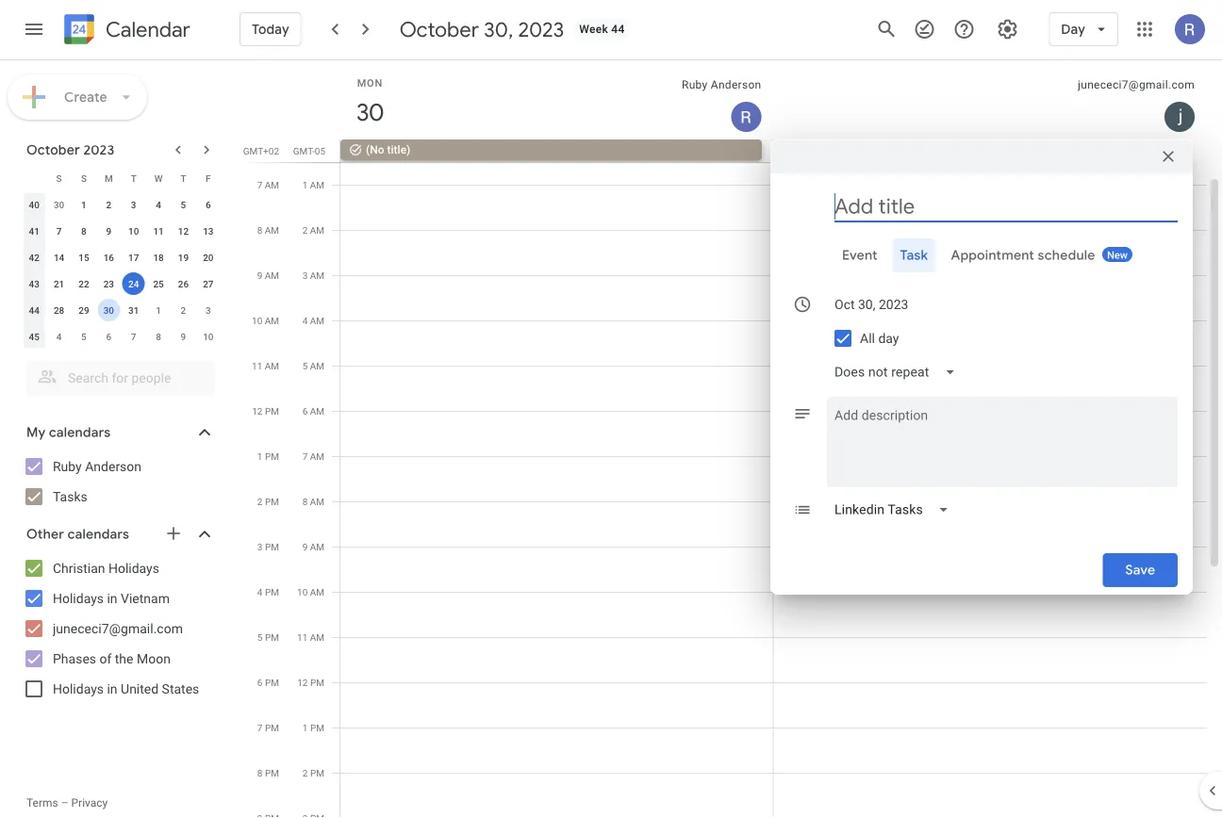 Task type: locate. For each thing, give the bounding box(es) containing it.
44
[[612, 23, 625, 36], [29, 305, 39, 316]]

8 am left 2 am
[[257, 225, 279, 236]]

0 horizontal spatial anderson
[[85, 459, 142, 475]]

9 right 3 pm
[[303, 542, 308, 553]]

2 inside november 2 element
[[181, 305, 186, 316]]

2 in from the top
[[107, 682, 118, 697]]

0 vertical spatial 2 pm
[[257, 496, 279, 508]]

0 vertical spatial october
[[400, 16, 479, 42]]

11 right 5 pm
[[297, 632, 308, 643]]

43
[[29, 278, 39, 290]]

settings menu image
[[997, 18, 1019, 41]]

0 horizontal spatial 44
[[29, 305, 39, 316]]

november 8 element
[[147, 325, 170, 348]]

monday, october 30 element
[[348, 91, 392, 134]]

1 vertical spatial in
[[107, 682, 118, 697]]

my calendars list
[[4, 452, 234, 512]]

november 3 element
[[197, 299, 220, 322]]

4 down 3 pm
[[257, 587, 263, 598]]

30 right 40 on the left top of page
[[54, 199, 64, 210]]

ruby anderson
[[682, 78, 762, 92], [53, 459, 142, 475]]

5 for 5 am
[[303, 360, 308, 372]]

1 horizontal spatial 11
[[252, 360, 263, 372]]

1 vertical spatial 12 pm
[[297, 677, 325, 689]]

1 vertical spatial junececi7@gmail.com
[[53, 621, 183, 637]]

12 left 6 am
[[252, 406, 263, 417]]

row inside 30 grid
[[332, 140, 1208, 819]]

ruby anderson down the my calendars dropdown button
[[53, 459, 142, 475]]

row containing 43
[[22, 271, 221, 297]]

0 vertical spatial holidays
[[108, 561, 159, 576]]

12 right 11 element
[[178, 225, 189, 237]]

24, today element
[[122, 273, 145, 295]]

1 vertical spatial ruby
[[53, 459, 82, 475]]

11 element
[[147, 220, 170, 242]]

1 vertical spatial 2 pm
[[303, 768, 325, 779]]

0 vertical spatial 8 am
[[257, 225, 279, 236]]

0 vertical spatial 44
[[612, 23, 625, 36]]

1 pm right 7 pm
[[303, 723, 325, 734]]

1 vertical spatial holidays
[[53, 591, 104, 607]]

2 t from the left
[[181, 173, 186, 184]]

Start date text field
[[835, 293, 909, 316]]

31 element
[[122, 299, 145, 322]]

13 element
[[197, 220, 220, 242]]

in down christian holidays in the left bottom of the page
[[107, 591, 118, 607]]

anderson down the my calendars dropdown button
[[85, 459, 142, 475]]

30 inside cell
[[103, 305, 114, 316]]

4 up 11 element
[[156, 199, 161, 210]]

27
[[203, 278, 214, 290]]

5 am
[[303, 360, 325, 372]]

14
[[54, 252, 64, 263]]

5
[[181, 199, 186, 210], [81, 331, 87, 342], [303, 360, 308, 372], [257, 632, 263, 643]]

0 horizontal spatial 11
[[153, 225, 164, 237]]

0 vertical spatial 30
[[355, 97, 382, 128]]

9
[[106, 225, 111, 237], [257, 270, 263, 281], [181, 331, 186, 342], [303, 542, 308, 553]]

1 horizontal spatial t
[[181, 173, 186, 184]]

holidays down 'christian'
[[53, 591, 104, 607]]

3 right november 2 element
[[206, 305, 211, 316]]

8 am
[[257, 225, 279, 236], [303, 496, 325, 508]]

11 inside row
[[153, 225, 164, 237]]

october 2023 grid
[[18, 165, 221, 350]]

in for vietnam
[[107, 591, 118, 607]]

anderson inside 'my calendars' list
[[85, 459, 142, 475]]

1 vertical spatial 12
[[252, 406, 263, 417]]

12 pm
[[252, 406, 279, 417], [297, 677, 325, 689]]

0 horizontal spatial ruby
[[53, 459, 82, 475]]

12 pm right 6 pm at the bottom left
[[297, 677, 325, 689]]

7 down 6 am
[[303, 451, 308, 462]]

0 horizontal spatial october
[[26, 142, 80, 158]]

30
[[355, 97, 382, 128], [54, 199, 64, 210], [103, 305, 114, 316]]

3 for the november 3 element
[[206, 305, 211, 316]]

create button
[[8, 75, 147, 120]]

new
[[1108, 250, 1128, 261]]

2 horizontal spatial 11
[[297, 632, 308, 643]]

1 horizontal spatial ruby
[[682, 78, 708, 92]]

12
[[178, 225, 189, 237], [252, 406, 263, 417], [297, 677, 308, 689]]

s up september 30 element
[[56, 173, 62, 184]]

row group
[[22, 192, 221, 350]]

3 up 10 "element"
[[131, 199, 136, 210]]

t left the w
[[131, 173, 137, 184]]

15 element
[[73, 246, 95, 269]]

9 left november 10 element on the top left
[[181, 331, 186, 342]]

calendars up christian holidays in the left bottom of the page
[[68, 526, 129, 543]]

2 vertical spatial holidays
[[53, 682, 104, 697]]

2 am
[[303, 225, 325, 236]]

(no
[[366, 143, 384, 157]]

(no title) row
[[332, 140, 1223, 162]]

0 vertical spatial 7 am
[[257, 179, 279, 191]]

0 vertical spatial junececi7@gmail.com
[[1078, 78, 1195, 92]]

3 up "4 pm" on the bottom
[[257, 542, 263, 553]]

1 vertical spatial ruby anderson
[[53, 459, 142, 475]]

1 pm
[[257, 451, 279, 462], [303, 723, 325, 734]]

44 inside october 2023 grid
[[29, 305, 39, 316]]

calendars inside dropdown button
[[49, 425, 111, 442]]

10 left 11 element
[[128, 225, 139, 237]]

0 horizontal spatial junececi7@gmail.com
[[53, 621, 183, 637]]

0 horizontal spatial 12 pm
[[252, 406, 279, 417]]

1 vertical spatial calendars
[[68, 526, 129, 543]]

1 vertical spatial anderson
[[85, 459, 142, 475]]

0 horizontal spatial ruby anderson
[[53, 459, 142, 475]]

6 down f
[[206, 199, 211, 210]]

1 s from the left
[[56, 173, 62, 184]]

my
[[26, 425, 46, 442]]

1 horizontal spatial 10 am
[[297, 587, 325, 598]]

2 horizontal spatial 30
[[355, 97, 382, 128]]

row
[[332, 140, 1208, 819], [22, 165, 221, 192], [22, 192, 221, 218], [22, 218, 221, 244], [22, 244, 221, 271], [22, 271, 221, 297], [22, 297, 221, 324], [22, 324, 221, 350]]

16 element
[[97, 246, 120, 269]]

2 down the m
[[106, 199, 111, 210]]

2 pm up 3 pm
[[257, 496, 279, 508]]

8 am down 6 am
[[303, 496, 325, 508]]

1 horizontal spatial 12 pm
[[297, 677, 325, 689]]

9 am left 3 am
[[257, 270, 279, 281]]

anderson
[[711, 78, 762, 92], [85, 459, 142, 475]]

7 am
[[257, 179, 279, 191], [303, 451, 325, 462]]

1 vertical spatial 8 am
[[303, 496, 325, 508]]

in left united
[[107, 682, 118, 697]]

0 horizontal spatial t
[[131, 173, 137, 184]]

6 right november 5 element on the left top of the page
[[106, 331, 111, 342]]

9 am right 3 pm
[[303, 542, 325, 553]]

0 horizontal spatial 10 am
[[252, 315, 279, 326]]

0 vertical spatial 1 pm
[[257, 451, 279, 462]]

30 element
[[97, 299, 120, 322]]

tab list
[[786, 239, 1178, 273]]

4 pm
[[257, 587, 279, 598]]

10 right "4 pm" on the bottom
[[297, 587, 308, 598]]

26 element
[[172, 273, 195, 295]]

phases
[[53, 651, 96, 667]]

calendars for other calendars
[[68, 526, 129, 543]]

2 vertical spatial 11
[[297, 632, 308, 643]]

11 am
[[252, 360, 279, 372], [297, 632, 325, 643]]

2 s from the left
[[81, 173, 87, 184]]

1 horizontal spatial junececi7@gmail.com
[[1078, 78, 1195, 92]]

november 7 element
[[122, 325, 145, 348]]

10
[[128, 225, 139, 237], [252, 315, 263, 326], [203, 331, 214, 342], [297, 587, 308, 598]]

5 right november 4 element
[[81, 331, 87, 342]]

2 vertical spatial 12
[[297, 677, 308, 689]]

ruby anderson up (no title) 'row'
[[682, 78, 762, 92]]

2023 up the m
[[83, 142, 115, 158]]

day button
[[1049, 7, 1119, 52]]

1 vertical spatial 11
[[252, 360, 263, 372]]

row group containing 40
[[22, 192, 221, 350]]

4 down 3 am
[[303, 315, 308, 326]]

1 horizontal spatial 11 am
[[297, 632, 325, 643]]

0 horizontal spatial 2023
[[83, 142, 115, 158]]

1 horizontal spatial 7 am
[[303, 451, 325, 462]]

0 horizontal spatial 12
[[178, 225, 189, 237]]

1 vertical spatial 44
[[29, 305, 39, 316]]

moon
[[137, 651, 171, 667]]

privacy
[[71, 797, 108, 810]]

45
[[29, 331, 39, 342]]

None field
[[827, 356, 971, 390], [827, 493, 965, 527], [827, 356, 971, 390], [827, 493, 965, 527]]

1 vertical spatial 30
[[54, 199, 64, 210]]

30 down mon on the left top
[[355, 97, 382, 128]]

7
[[257, 179, 263, 191], [56, 225, 62, 237], [131, 331, 136, 342], [303, 451, 308, 462], [257, 723, 263, 734]]

states
[[162, 682, 199, 697]]

pm
[[265, 406, 279, 417], [265, 451, 279, 462], [265, 496, 279, 508], [265, 542, 279, 553], [265, 587, 279, 598], [265, 632, 279, 643], [265, 677, 279, 689], [310, 677, 325, 689], [265, 723, 279, 734], [310, 723, 325, 734], [265, 768, 279, 779], [310, 768, 325, 779]]

5 down "4 pm" on the bottom
[[257, 632, 263, 643]]

6 for 6 am
[[303, 406, 308, 417]]

1 horizontal spatial 8 am
[[303, 496, 325, 508]]

2 vertical spatial 30
[[103, 305, 114, 316]]

30,
[[484, 16, 514, 42]]

0 vertical spatial 12 pm
[[252, 406, 279, 417]]

7 am down gmt+02
[[257, 179, 279, 191]]

1 horizontal spatial anderson
[[711, 78, 762, 92]]

t right the w
[[181, 173, 186, 184]]

30 right 29 element
[[103, 305, 114, 316]]

0 vertical spatial 11 am
[[252, 360, 279, 372]]

my calendars button
[[4, 418, 234, 448]]

3 pm
[[257, 542, 279, 553]]

0 horizontal spatial 11 am
[[252, 360, 279, 372]]

anderson inside 30 column header
[[711, 78, 762, 92]]

1 vertical spatial 11 am
[[297, 632, 325, 643]]

6 for the november 6 element
[[106, 331, 111, 342]]

cell
[[341, 140, 774, 819], [774, 140, 1208, 819]]

1 horizontal spatial 30
[[103, 305, 114, 316]]

15
[[79, 252, 89, 263]]

0 horizontal spatial 7 am
[[257, 179, 279, 191]]

in
[[107, 591, 118, 607], [107, 682, 118, 697]]

30 grid
[[242, 60, 1223, 819]]

19 element
[[172, 246, 195, 269]]

1 right 31 element at the top left
[[156, 305, 161, 316]]

calendars inside dropdown button
[[68, 526, 129, 543]]

title)
[[387, 143, 411, 157]]

0 horizontal spatial s
[[56, 173, 62, 184]]

6 pm
[[257, 677, 279, 689]]

5 for november 5 element on the left top of the page
[[81, 331, 87, 342]]

0 horizontal spatial 30
[[54, 199, 64, 210]]

0 vertical spatial calendars
[[49, 425, 111, 442]]

1
[[303, 179, 308, 191], [81, 199, 87, 210], [156, 305, 161, 316], [257, 451, 263, 462], [303, 723, 308, 734]]

1 vertical spatial 2023
[[83, 142, 115, 158]]

day
[[1062, 21, 1086, 38]]

10 am left 4 am
[[252, 315, 279, 326]]

christian holidays
[[53, 561, 159, 576]]

1 horizontal spatial 2 pm
[[303, 768, 325, 779]]

1 horizontal spatial s
[[81, 173, 87, 184]]

1 horizontal spatial 9 am
[[303, 542, 325, 553]]

0 vertical spatial ruby anderson
[[682, 78, 762, 92]]

1 horizontal spatial ruby anderson
[[682, 78, 762, 92]]

44 right week
[[612, 23, 625, 36]]

28
[[54, 305, 64, 316]]

30 column header
[[341, 60, 774, 140]]

1 vertical spatial october
[[26, 142, 80, 158]]

1 pm up 3 pm
[[257, 451, 279, 462]]

christian
[[53, 561, 105, 576]]

holidays
[[108, 561, 159, 576], [53, 591, 104, 607], [53, 682, 104, 697]]

8 down 7 pm
[[257, 768, 263, 779]]

0 vertical spatial ruby
[[682, 78, 708, 92]]

4 left november 5 element on the left top of the page
[[56, 331, 62, 342]]

14 element
[[48, 246, 70, 269]]

row containing 42
[[22, 244, 221, 271]]

10 am right "4 pm" on the bottom
[[297, 587, 325, 598]]

october
[[400, 16, 479, 42], [26, 142, 80, 158]]

junececi7@gmail.com up phases of the moon
[[53, 621, 183, 637]]

11 am right 5 pm
[[297, 632, 325, 643]]

row containing 44
[[22, 297, 221, 324]]

44 left 28
[[29, 305, 39, 316]]

2 pm right 8 pm
[[303, 768, 325, 779]]

anderson up (no title) 'row'
[[711, 78, 762, 92]]

gmt+02
[[243, 145, 279, 157]]

2 left the november 3 element
[[181, 305, 186, 316]]

tasks
[[53, 489, 87, 505]]

ruby
[[682, 78, 708, 92], [53, 459, 82, 475]]

october up september 30 element
[[26, 142, 80, 158]]

add other calendars image
[[164, 525, 183, 543]]

5 up 12 element
[[181, 199, 186, 210]]

other calendars list
[[4, 554, 234, 705]]

5 down 4 am
[[303, 360, 308, 372]]

2 pm
[[257, 496, 279, 508], [303, 768, 325, 779]]

all day
[[860, 331, 899, 346]]

3 down 2 am
[[303, 270, 308, 281]]

holidays up vietnam
[[108, 561, 159, 576]]

None search field
[[0, 354, 234, 395]]

Add description text field
[[827, 405, 1178, 473]]

0 vertical spatial 9 am
[[257, 270, 279, 281]]

21 element
[[48, 273, 70, 295]]

12 pm left 6 am
[[252, 406, 279, 417]]

9 am
[[257, 270, 279, 281], [303, 542, 325, 553]]

11 right 10 "element"
[[153, 225, 164, 237]]

7 pm
[[257, 723, 279, 734]]

12 right 6 pm at the bottom left
[[297, 677, 308, 689]]

junececi7@gmail.com
[[1078, 78, 1195, 92], [53, 621, 183, 637]]

october for october 30, 2023
[[400, 16, 479, 42]]

7 right 41 in the left of the page
[[56, 225, 62, 237]]

0 vertical spatial anderson
[[711, 78, 762, 92]]

calendars right my
[[49, 425, 111, 442]]

8
[[257, 225, 263, 236], [81, 225, 87, 237], [156, 331, 161, 342], [303, 496, 308, 508], [257, 768, 263, 779]]

22 element
[[73, 273, 95, 295]]

27 element
[[197, 273, 220, 295]]

3 for 3 pm
[[257, 542, 263, 553]]

8 pm
[[257, 768, 279, 779]]

11 left 5 am
[[252, 360, 263, 372]]

1 in from the top
[[107, 591, 118, 607]]

today
[[252, 21, 289, 38]]

2 cell from the left
[[774, 140, 1208, 819]]

1 horizontal spatial 2023
[[518, 16, 564, 42]]

0 vertical spatial 11
[[153, 225, 164, 237]]

0 vertical spatial 12
[[178, 225, 189, 237]]

holidays down phases
[[53, 682, 104, 697]]

row containing s
[[22, 165, 221, 192]]

november 2 element
[[172, 299, 195, 322]]

18 element
[[147, 246, 170, 269]]

6 up 7 pm
[[257, 677, 263, 689]]

today button
[[240, 7, 302, 52]]

1 horizontal spatial october
[[400, 16, 479, 42]]

6 am
[[303, 406, 325, 417]]

6 down 5 am
[[303, 406, 308, 417]]

7 am down 6 am
[[303, 451, 325, 462]]

1 am
[[303, 179, 325, 191]]

row containing 40
[[22, 192, 221, 218]]

1 horizontal spatial 1 pm
[[303, 723, 325, 734]]

2023 right 30,
[[518, 16, 564, 42]]

11 am left 5 am
[[252, 360, 279, 372]]

3
[[131, 199, 136, 210], [303, 270, 308, 281], [206, 305, 211, 316], [257, 542, 263, 553]]

0 vertical spatial in
[[107, 591, 118, 607]]

holidays for holidays in united states
[[53, 682, 104, 697]]

s left the m
[[81, 173, 87, 184]]

october left 30,
[[400, 16, 479, 42]]

junececi7@gmail.com down day popup button
[[1078, 78, 1195, 92]]



Task type: vqa. For each thing, say whether or not it's contained in the screenshot.


Task type: describe. For each thing, give the bounding box(es) containing it.
4 for november 4 element
[[56, 331, 62, 342]]

tab list containing event
[[786, 239, 1178, 273]]

terms – privacy
[[26, 797, 108, 810]]

26
[[178, 278, 189, 290]]

of
[[100, 651, 112, 667]]

19
[[178, 252, 189, 263]]

17 element
[[122, 246, 145, 269]]

10 element
[[122, 220, 145, 242]]

event button
[[835, 239, 886, 273]]

the
[[115, 651, 133, 667]]

8 down 6 am
[[303, 496, 308, 508]]

november 1 element
[[147, 299, 170, 322]]

1 right 7 pm
[[303, 723, 308, 734]]

event
[[842, 247, 878, 264]]

1 t from the left
[[131, 173, 137, 184]]

w
[[154, 173, 163, 184]]

30 inside the mon 30
[[355, 97, 382, 128]]

7 right the november 6 element
[[131, 331, 136, 342]]

calendar element
[[60, 10, 190, 52]]

1 vertical spatial 1 pm
[[303, 723, 325, 734]]

12 element
[[172, 220, 195, 242]]

6 for 6 pm
[[257, 677, 263, 689]]

my calendars
[[26, 425, 111, 442]]

1 down gmt-
[[303, 179, 308, 191]]

2 right 8 pm
[[303, 768, 308, 779]]

8 left november 9 element
[[156, 331, 161, 342]]

appointment
[[951, 247, 1035, 264]]

4 am
[[303, 315, 325, 326]]

gmt-05
[[293, 145, 325, 157]]

november 5 element
[[73, 325, 95, 348]]

10 inside "element"
[[128, 225, 139, 237]]

junececi7@gmail.com inside the other calendars list
[[53, 621, 183, 637]]

05
[[315, 145, 325, 157]]

2 up 3 am
[[303, 225, 308, 236]]

42
[[29, 252, 39, 263]]

7 down gmt+02
[[257, 179, 263, 191]]

other calendars button
[[4, 520, 234, 550]]

0 horizontal spatial 2 pm
[[257, 496, 279, 508]]

10 right november 9 element
[[203, 331, 214, 342]]

november 9 element
[[172, 325, 195, 348]]

row group inside october 2023 grid
[[22, 192, 221, 350]]

holidays in united states
[[53, 682, 199, 697]]

2 horizontal spatial 12
[[297, 677, 308, 689]]

ruby anderson inside 30 column header
[[682, 78, 762, 92]]

9 left 10 "element"
[[106, 225, 111, 237]]

17
[[128, 252, 139, 263]]

4 for 4 pm
[[257, 587, 263, 598]]

ruby anderson inside 'my calendars' list
[[53, 459, 142, 475]]

3 am
[[303, 270, 325, 281]]

41
[[29, 225, 39, 237]]

other
[[26, 526, 64, 543]]

0 vertical spatial 10 am
[[252, 315, 279, 326]]

1 vertical spatial 10 am
[[297, 587, 325, 598]]

18
[[153, 252, 164, 263]]

29 element
[[73, 299, 95, 322]]

task
[[901, 247, 929, 264]]

mon 30
[[355, 77, 383, 128]]

4 for 4 am
[[303, 315, 308, 326]]

0 horizontal spatial 1 pm
[[257, 451, 279, 462]]

november 4 element
[[48, 325, 70, 348]]

1 horizontal spatial 12
[[252, 406, 263, 417]]

Search for people text field
[[38, 361, 204, 395]]

1 vertical spatial 7 am
[[303, 451, 325, 462]]

5 pm
[[257, 632, 279, 643]]

31
[[128, 305, 139, 316]]

day
[[879, 331, 899, 346]]

calendar
[[106, 17, 190, 43]]

gmt-
[[293, 145, 315, 157]]

vietnam
[[121, 591, 170, 607]]

1 horizontal spatial 44
[[612, 23, 625, 36]]

ruby inside 'my calendars' list
[[53, 459, 82, 475]]

–
[[61, 797, 68, 810]]

30 for september 30 element
[[54, 199, 64, 210]]

create
[[64, 89, 107, 106]]

20
[[203, 252, 214, 263]]

13
[[203, 225, 214, 237]]

week 44
[[580, 23, 625, 36]]

25
[[153, 278, 164, 290]]

2 up 3 pm
[[257, 496, 263, 508]]

0 horizontal spatial 8 am
[[257, 225, 279, 236]]

holidays for holidays in vietnam
[[53, 591, 104, 607]]

f
[[206, 173, 211, 184]]

29
[[79, 305, 89, 316]]

9 right 27 element
[[257, 270, 263, 281]]

ruby inside 30 column header
[[682, 78, 708, 92]]

row containing 45
[[22, 324, 221, 350]]

28 element
[[48, 299, 70, 322]]

23 element
[[97, 273, 120, 295]]

terms
[[26, 797, 58, 810]]

Add title text field
[[835, 192, 1178, 221]]

m
[[105, 173, 113, 184]]

7 down 6 pm at the bottom left
[[257, 723, 263, 734]]

1 vertical spatial 9 am
[[303, 542, 325, 553]]

22
[[79, 278, 89, 290]]

task button
[[893, 239, 936, 273]]

8 right 13 element
[[257, 225, 263, 236]]

10 right the november 3 element
[[252, 315, 263, 326]]

1 right september 30 element
[[81, 199, 87, 210]]

terms link
[[26, 797, 58, 810]]

25 element
[[147, 273, 170, 295]]

8 up 15 element
[[81, 225, 87, 237]]

september 30 element
[[48, 193, 70, 216]]

calendars for my calendars
[[49, 425, 111, 442]]

november 10 element
[[197, 325, 220, 348]]

main drawer image
[[23, 18, 45, 41]]

0 horizontal spatial 9 am
[[257, 270, 279, 281]]

new element
[[1103, 247, 1133, 262]]

30 cell
[[96, 297, 121, 324]]

0 vertical spatial 2023
[[518, 16, 564, 42]]

week
[[580, 23, 609, 36]]

3 for 3 am
[[303, 270, 308, 281]]

1 cell from the left
[[341, 140, 774, 819]]

mon
[[357, 77, 383, 89]]

appointment schedule
[[951, 247, 1096, 264]]

holidays in vietnam
[[53, 591, 170, 607]]

16
[[103, 252, 114, 263]]

schedule
[[1038, 247, 1096, 264]]

24
[[128, 278, 139, 290]]

in for united
[[107, 682, 118, 697]]

united
[[121, 682, 159, 697]]

all
[[860, 331, 875, 346]]

30 for 30 element
[[103, 305, 114, 316]]

40
[[29, 199, 39, 210]]

october 2023
[[26, 142, 115, 158]]

phases of the moon
[[53, 651, 171, 667]]

12 inside 12 element
[[178, 225, 189, 237]]

calendar heading
[[102, 17, 190, 43]]

1 up 3 pm
[[257, 451, 263, 462]]

20 element
[[197, 246, 220, 269]]

october for october 2023
[[26, 142, 80, 158]]

23
[[103, 278, 114, 290]]

24 cell
[[121, 271, 146, 297]]

other calendars
[[26, 526, 129, 543]]

junececi7@gmail.com inside 30 grid
[[1078, 78, 1195, 92]]

november 6 element
[[97, 325, 120, 348]]

(no title)
[[366, 143, 411, 157]]

october 30, 2023
[[400, 16, 564, 42]]

(no title) button
[[341, 140, 762, 160]]

row containing 41
[[22, 218, 221, 244]]

21
[[54, 278, 64, 290]]

privacy link
[[71, 797, 108, 810]]

5 for 5 pm
[[257, 632, 263, 643]]



